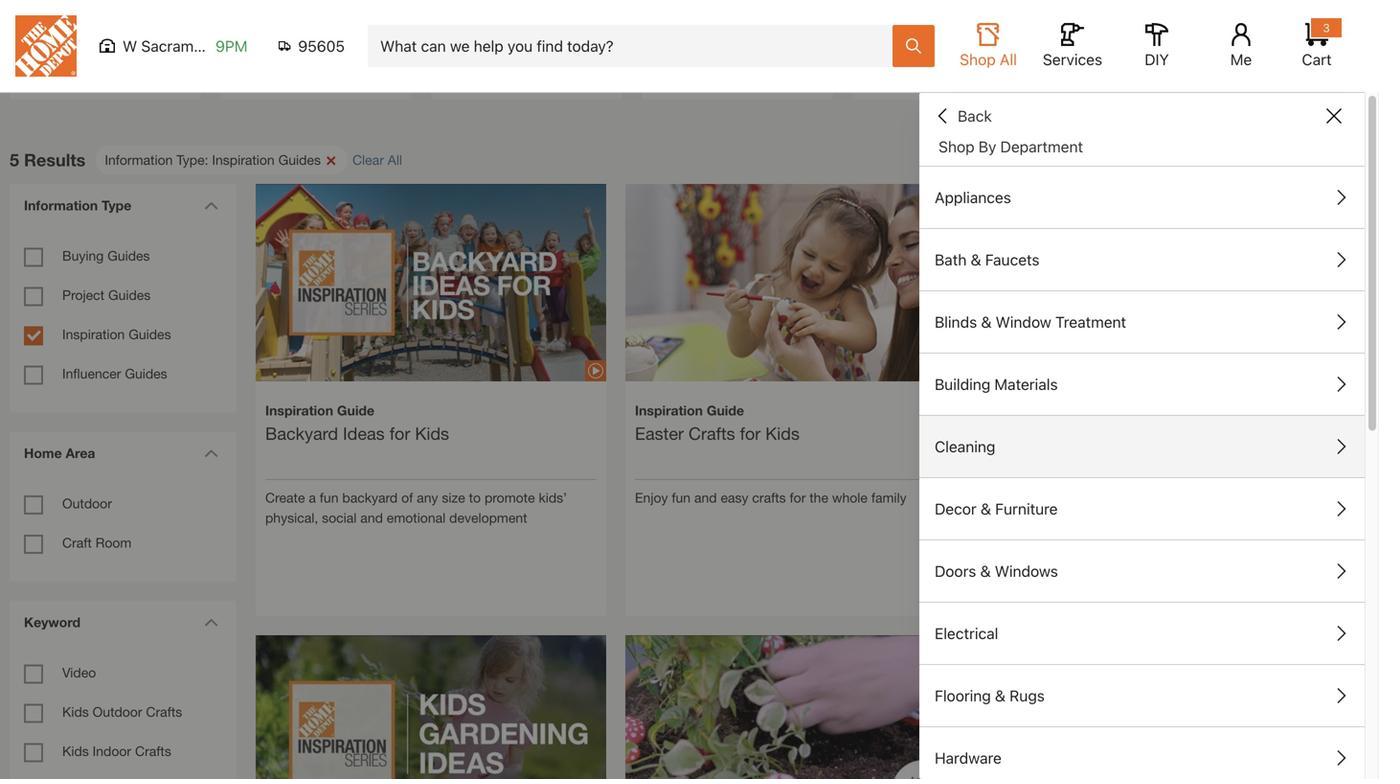 Task type: describe. For each thing, give the bounding box(es) containing it.
inspiration for inspiration guide backyard ideas for kids
[[265, 402, 333, 418]]

bath
[[935, 251, 967, 269]]

diy for diy workshops ( 22 )
[[467, 61, 489, 76]]

flooring & rugs button
[[920, 665, 1366, 726]]

any
[[417, 490, 438, 505]]

crafts right outdoor
[[146, 704, 182, 720]]

easter crafts for kids image
[[626, 151, 976, 502]]

size
[[442, 490, 465, 505]]

easter
[[635, 423, 684, 444]]

decor & furniture button
[[920, 478, 1366, 540]]

physical,
[[265, 510, 318, 525]]

cart
[[1303, 50, 1333, 69]]

information for information type: inspiration guides
[[105, 152, 173, 168]]

family
[[872, 490, 907, 505]]

inspiration guide link
[[1005, 400, 1337, 488]]

information type: inspiration guides button
[[95, 146, 348, 174]]

summer
[[1188, 490, 1236, 505]]

room
[[96, 535, 132, 551]]

keyword button
[[14, 601, 225, 643]]

22
[[568, 61, 583, 76]]

diy button
[[1127, 23, 1188, 69]]

hardware
[[935, 749, 1002, 767]]

create
[[265, 490, 305, 505]]

kids indoor crafts
[[62, 743, 171, 759]]

2 horizontal spatial 5
[[989, 61, 996, 76]]

1 horizontal spatial and
[[695, 490, 717, 505]]

kids for kids crafts
[[59, 61, 85, 76]]

and inside create a fun backyard of any size to promote kids' physical, social and emotional development
[[361, 510, 383, 525]]

indoor
[[93, 743, 131, 759]]

information type button
[[14, 184, 225, 227]]

blinds & window treatment button
[[920, 291, 1366, 353]]

guide for crafts
[[707, 402, 745, 418]]

& for furniture
[[981, 500, 992, 518]]

crafts right indoor
[[135, 743, 171, 759]]

3 fun from the left
[[1107, 490, 1126, 505]]

4 ) from the left
[[996, 61, 1001, 76]]

43
[[359, 61, 374, 76]]

electrical button
[[920, 603, 1366, 664]]

hardware button
[[920, 727, 1366, 779]]

2 horizontal spatial and
[[1130, 490, 1152, 505]]

43 )
[[359, 61, 378, 76]]

inspiration guide easter crafts for kids
[[635, 402, 800, 444]]

guides for influencer guides
[[125, 366, 167, 381]]

how to get kids into gardening image
[[256, 603, 607, 779]]

95605 button
[[279, 36, 345, 56]]

clear all button
[[353, 152, 417, 168]]

1 ) from the left
[[374, 61, 378, 76]]

kids crafts
[[59, 61, 124, 76]]

3
[[1324, 21, 1331, 34]]

treatment
[[1056, 313, 1127, 331]]

s
[[76, 149, 86, 170]]

building materials
[[935, 375, 1058, 393]]

drawer close image
[[1327, 108, 1343, 124]]

backyard ideas for kids image
[[256, 151, 607, 414]]

cleaning button
[[920, 416, 1366, 477]]

appliances
[[935, 188, 1012, 207]]

1 projects from the left
[[736, 61, 784, 76]]

0 horizontal spatial 5
[[10, 149, 19, 170]]

shop all button
[[958, 23, 1020, 69]]

kids inside "inspiration guide easter crafts for kids"
[[766, 423, 800, 444]]

on-
[[1297, 61, 1319, 76]]

1 horizontal spatial ideas
[[1125, 61, 1158, 76]]

faucets
[[986, 251, 1040, 269]]

me button
[[1211, 23, 1273, 69]]

furniture
[[996, 500, 1058, 518]]

back button
[[935, 106, 993, 126]]

garden ideas & projects 4 )
[[1076, 61, 1243, 76]]

type
[[102, 197, 131, 213]]

windows
[[995, 562, 1059, 580]]

by
[[979, 138, 997, 156]]

shop for shop all
[[960, 50, 996, 69]]

the home depot logo image
[[15, 15, 77, 77]]

kids
[[1312, 490, 1336, 505]]

garden
[[1076, 61, 1121, 76]]

holiday crafts ( 5 )
[[896, 61, 1001, 76]]

services
[[1043, 50, 1103, 69]]

flooring & rugs
[[935, 687, 1045, 705]]

on-trend wor
[[1297, 61, 1380, 76]]

for inside inspiration guide backyard ideas for kids
[[390, 423, 410, 444]]

crafts
[[753, 490, 786, 505]]

sacramento
[[141, 37, 225, 55]]

holiday
[[896, 61, 941, 76]]

projects
[[1240, 490, 1288, 505]]

services button
[[1043, 23, 1104, 69]]

of
[[402, 490, 413, 505]]

2 projects from the left
[[1174, 61, 1223, 76]]

out
[[1047, 490, 1067, 505]]

check out these fun and easy summer projects for kids
[[1005, 490, 1336, 505]]

department
[[1001, 138, 1084, 156]]

shop by department
[[939, 138, 1084, 156]]

project guides
[[62, 287, 151, 303]]

social
[[322, 510, 357, 525]]

5 result s
[[10, 149, 86, 170]]

guides for buying guides
[[108, 248, 150, 264]]

decor & furniture
[[935, 500, 1058, 518]]

back
[[958, 107, 993, 125]]

kids'
[[539, 490, 567, 505]]

all for shop all
[[1000, 50, 1018, 69]]

inspiration for inspiration guide easter crafts for kids
[[635, 402, 703, 418]]

development
[[450, 510, 528, 525]]

kids outdoor crafts
[[62, 704, 182, 720]]

4
[[1231, 61, 1238, 76]]

enjoy fun and easy crafts for the whole family
[[635, 490, 907, 505]]

ideas inside inspiration guide backyard ideas for kids
[[343, 423, 385, 444]]

inspiration guide
[[1005, 402, 1114, 418]]



Task type: locate. For each thing, give the bounding box(es) containing it.
crafts inside "inspiration guide easter crafts for kids"
[[689, 423, 736, 444]]

diy
[[1145, 50, 1170, 69], [467, 61, 489, 76], [671, 61, 694, 76]]

and
[[695, 490, 717, 505], [1130, 490, 1152, 505], [361, 510, 383, 525]]

95605
[[298, 37, 345, 55]]

kids up any
[[415, 423, 449, 444]]

kids up enjoy fun and easy crafts for the whole family
[[766, 423, 800, 444]]

0 horizontal spatial ideas
[[343, 423, 385, 444]]

crafts right holiday
[[945, 61, 981, 76]]

keyword
[[24, 614, 81, 630]]

window
[[996, 313, 1052, 331]]

all for clear all
[[388, 152, 403, 168]]

inspiration up easter
[[635, 402, 703, 418]]

for up of
[[390, 423, 410, 444]]

diy for diy wood projects ( 5 )
[[671, 61, 694, 76]]

1 vertical spatial information
[[24, 197, 98, 213]]

0 vertical spatial shop
[[960, 50, 996, 69]]

kids inside kids crafts link
[[59, 61, 85, 76]]

ideas right backyard
[[343, 423, 385, 444]]

ideas right garden
[[1125, 61, 1158, 76]]

diy left workshops
[[467, 61, 489, 76]]

kids left indoor
[[62, 743, 89, 759]]

diy left wood
[[671, 61, 694, 76]]

buying guides
[[62, 248, 150, 264]]

kids for kids outdoor crafts
[[62, 704, 89, 720]]

result
[[24, 149, 76, 170]]

area
[[66, 445, 95, 461]]

on-trend wor link
[[1274, 59, 1380, 79]]

information down result
[[24, 197, 98, 213]]

1 fun from the left
[[320, 490, 339, 505]]

kids inside inspiration guide backyard ideas for kids
[[415, 423, 449, 444]]

inspiration for inspiration guide
[[1005, 402, 1073, 418]]

2 horizontal spatial guide
[[1077, 402, 1114, 418]]

guides inside button
[[278, 152, 321, 168]]

decor
[[935, 500, 977, 518]]

information type: inspiration guides
[[105, 152, 321, 168]]

1 horizontal spatial 5
[[792, 61, 800, 76]]

guides for project guides
[[108, 287, 151, 303]]

1 horizontal spatial information
[[105, 152, 173, 168]]

influencer guides
[[62, 366, 167, 381]]

1 vertical spatial ideas
[[343, 423, 385, 444]]

whole
[[833, 490, 868, 505]]

type:
[[177, 152, 208, 168]]

1 horizontal spatial (
[[788, 61, 792, 76]]

summer projects for kids image
[[996, 151, 1346, 502]]

guides up influencer guides at the top left of the page
[[129, 326, 171, 342]]

and down 'backyard' on the bottom left of page
[[361, 510, 383, 525]]

kids
[[59, 61, 85, 76], [415, 423, 449, 444], [766, 423, 800, 444], [62, 704, 89, 720], [62, 743, 89, 759]]

enjoy
[[635, 490, 668, 505]]

shop inside shop all button
[[960, 50, 996, 69]]

information for information type
[[24, 197, 98, 213]]

guides
[[278, 152, 321, 168], [108, 248, 150, 264], [108, 287, 151, 303], [129, 326, 171, 342], [125, 366, 167, 381]]

inspiration inside "inspiration guide easter crafts for kids"
[[635, 402, 703, 418]]

What can we help you find today? search field
[[380, 26, 892, 66]]

5 up back
[[989, 61, 996, 76]]

guides up project guides on the left top of the page
[[108, 248, 150, 264]]

these
[[1071, 490, 1103, 505]]

diy right garden
[[1145, 50, 1170, 69]]

crafts down w
[[89, 61, 124, 76]]

3 ) from the left
[[800, 61, 804, 76]]

1 vertical spatial all
[[388, 152, 403, 168]]

project
[[62, 287, 105, 303]]

( right workshops
[[563, 61, 568, 76]]

5 right wood
[[792, 61, 800, 76]]

bath & faucets button
[[920, 229, 1366, 290]]

for left kids
[[1292, 490, 1308, 505]]

0 horizontal spatial (
[[563, 61, 568, 76]]

easy left 'crafts'
[[721, 490, 749, 505]]

influencer
[[62, 366, 121, 381]]

all left services
[[1000, 50, 1018, 69]]

( up back
[[984, 61, 989, 76]]

& for rugs
[[996, 687, 1006, 705]]

fun right these
[[1107, 490, 1126, 505]]

crafts right easter
[[689, 423, 736, 444]]

shop up back
[[960, 50, 996, 69]]

1 horizontal spatial guide
[[707, 402, 745, 418]]

fun inside create a fun backyard of any size to promote kids' physical, social and emotional development
[[320, 490, 339, 505]]

wor
[[1357, 61, 1380, 76]]

projects right wood
[[736, 61, 784, 76]]

craft room
[[62, 535, 132, 551]]

0 horizontal spatial and
[[361, 510, 383, 525]]

2 ) from the left
[[583, 61, 587, 76]]

1 easy from the left
[[721, 490, 749, 505]]

emotional
[[387, 510, 446, 525]]

for up 'crafts'
[[740, 423, 761, 444]]

inspiration up backyard
[[265, 402, 333, 418]]

& for window
[[982, 313, 992, 331]]

& right doors
[[981, 562, 991, 580]]

fairy garden ideas image
[[626, 603, 976, 779]]

0 vertical spatial all
[[1000, 50, 1018, 69]]

feedback link image
[[1354, 324, 1380, 427]]

inspiration inside inspiration guide backyard ideas for kids
[[265, 402, 333, 418]]

guide inside "inspiration guide easter crafts for kids"
[[707, 402, 745, 418]]

cart 3
[[1303, 21, 1333, 69]]

3 ( from the left
[[984, 61, 989, 76]]

2 horizontal spatial fun
[[1107, 490, 1126, 505]]

create a fun backyard of any size to promote kids' physical, social and emotional development
[[265, 490, 567, 525]]

inspiration down materials at the right of the page
[[1005, 402, 1073, 418]]

guides for inspiration guides
[[129, 326, 171, 342]]

2 ( from the left
[[788, 61, 792, 76]]

for left the
[[790, 490, 806, 505]]

kids up s
[[59, 61, 85, 76]]

inspiration inside information type: inspiration guides button
[[212, 152, 275, 168]]

easy left summer
[[1156, 490, 1184, 505]]

diy workshops ( 22 )
[[467, 61, 587, 76]]

shop left by
[[939, 138, 975, 156]]

menu
[[920, 167, 1366, 779]]

and down cleaning button
[[1130, 490, 1152, 505]]

( right wood
[[788, 61, 792, 76]]

& left rugs
[[996, 687, 1006, 705]]

1 horizontal spatial fun
[[672, 490, 691, 505]]

flooring
[[935, 687, 992, 705]]

all right clear
[[388, 152, 403, 168]]

electrical
[[935, 624, 999, 643]]

0 horizontal spatial easy
[[721, 490, 749, 505]]

inspiration right the type:
[[212, 152, 275, 168]]

5 left result
[[10, 149, 19, 170]]

( for holiday crafts
[[984, 61, 989, 76]]

information type
[[24, 197, 131, 213]]

1 vertical spatial shop
[[939, 138, 975, 156]]

shop for shop by department
[[939, 138, 975, 156]]

building materials button
[[920, 354, 1366, 415]]

9pm
[[216, 37, 248, 55]]

promote
[[485, 490, 535, 505]]

projects left the 4
[[1174, 61, 1223, 76]]

w
[[123, 37, 137, 55]]

& inside button
[[981, 562, 991, 580]]

a
[[309, 490, 316, 505]]

diy inside button
[[1145, 50, 1170, 69]]

projects
[[736, 61, 784, 76], [1174, 61, 1223, 76]]

home
[[24, 445, 62, 461]]

2 guide from the left
[[707, 402, 745, 418]]

building
[[935, 375, 991, 393]]

0 horizontal spatial all
[[388, 152, 403, 168]]

backyard
[[342, 490, 398, 505]]

kids down video
[[62, 704, 89, 720]]

& for windows
[[981, 562, 991, 580]]

menu containing appliances
[[920, 167, 1366, 779]]

1 horizontal spatial easy
[[1156, 490, 1184, 505]]

w sacramento 9pm
[[123, 37, 248, 55]]

guide inside inspiration guide backyard ideas for kids
[[337, 402, 375, 418]]

guides up inspiration guides
[[108, 287, 151, 303]]

ideas
[[1125, 61, 1158, 76], [343, 423, 385, 444]]

& right garden
[[1161, 61, 1170, 76]]

2 horizontal spatial (
[[984, 61, 989, 76]]

fun right enjoy
[[672, 490, 691, 505]]

all inside shop all button
[[1000, 50, 1018, 69]]

1 guide from the left
[[337, 402, 375, 418]]

for
[[390, 423, 410, 444], [740, 423, 761, 444], [790, 490, 806, 505], [1292, 490, 1308, 505]]

materials
[[995, 375, 1058, 393]]

blinds
[[935, 313, 978, 331]]

fun right a
[[320, 490, 339, 505]]

inspiration up the influencer
[[62, 326, 125, 342]]

information
[[105, 152, 173, 168], [24, 197, 98, 213]]

diy for diy
[[1145, 50, 1170, 69]]

blinds & window treatment
[[935, 313, 1127, 331]]

and right enjoy
[[695, 490, 717, 505]]

rugs
[[1010, 687, 1045, 705]]

(
[[563, 61, 568, 76], [788, 61, 792, 76], [984, 61, 989, 76]]

0 horizontal spatial guide
[[337, 402, 375, 418]]

1 horizontal spatial diy
[[671, 61, 694, 76]]

check
[[1005, 490, 1044, 505]]

doors & windows
[[935, 562, 1059, 580]]

0 vertical spatial information
[[105, 152, 173, 168]]

)
[[374, 61, 378, 76], [583, 61, 587, 76], [800, 61, 804, 76], [996, 61, 1001, 76], [1238, 61, 1243, 76]]

& right blinds
[[982, 313, 992, 331]]

1 horizontal spatial all
[[1000, 50, 1018, 69]]

doors
[[935, 562, 977, 580]]

2 fun from the left
[[672, 490, 691, 505]]

0 horizontal spatial fun
[[320, 490, 339, 505]]

& for faucets
[[971, 251, 982, 269]]

guides left clear
[[278, 152, 321, 168]]

guide
[[337, 402, 375, 418], [707, 402, 745, 418], [1077, 402, 1114, 418]]

& right bath
[[971, 251, 982, 269]]

5
[[792, 61, 800, 76], [989, 61, 996, 76], [10, 149, 19, 170]]

5 ) from the left
[[1238, 61, 1243, 76]]

3 guide from the left
[[1077, 402, 1114, 418]]

kids for kids indoor crafts
[[62, 743, 89, 759]]

( for diy workshops
[[563, 61, 568, 76]]

outdoor
[[62, 495, 112, 511]]

for inside "inspiration guide easter crafts for kids"
[[740, 423, 761, 444]]

bath & faucets
[[935, 251, 1040, 269]]

0 horizontal spatial projects
[[736, 61, 784, 76]]

2 easy from the left
[[1156, 490, 1184, 505]]

2 horizontal spatial diy
[[1145, 50, 1170, 69]]

0 vertical spatial ideas
[[1125, 61, 1158, 76]]

home area button
[[14, 432, 225, 474]]

0 horizontal spatial diy
[[467, 61, 489, 76]]

guide for ideas
[[337, 402, 375, 418]]

home area
[[24, 445, 95, 461]]

1 horizontal spatial projects
[[1174, 61, 1223, 76]]

me
[[1231, 50, 1253, 69]]

guides down inspiration guides
[[125, 366, 167, 381]]

& right decor
[[981, 500, 992, 518]]

information up information type button
[[105, 152, 173, 168]]

& inside button
[[996, 687, 1006, 705]]

0 horizontal spatial information
[[24, 197, 98, 213]]

backyard
[[265, 423, 338, 444]]

1 ( from the left
[[563, 61, 568, 76]]

the
[[810, 490, 829, 505]]

inspiration
[[212, 152, 275, 168], [62, 326, 125, 342], [265, 402, 333, 418], [635, 402, 703, 418], [1005, 402, 1073, 418]]

cleaning
[[935, 437, 996, 456]]

inspiration for inspiration guides
[[62, 326, 125, 342]]



Task type: vqa. For each thing, say whether or not it's contained in the screenshot.
3rd "Guide" from left
yes



